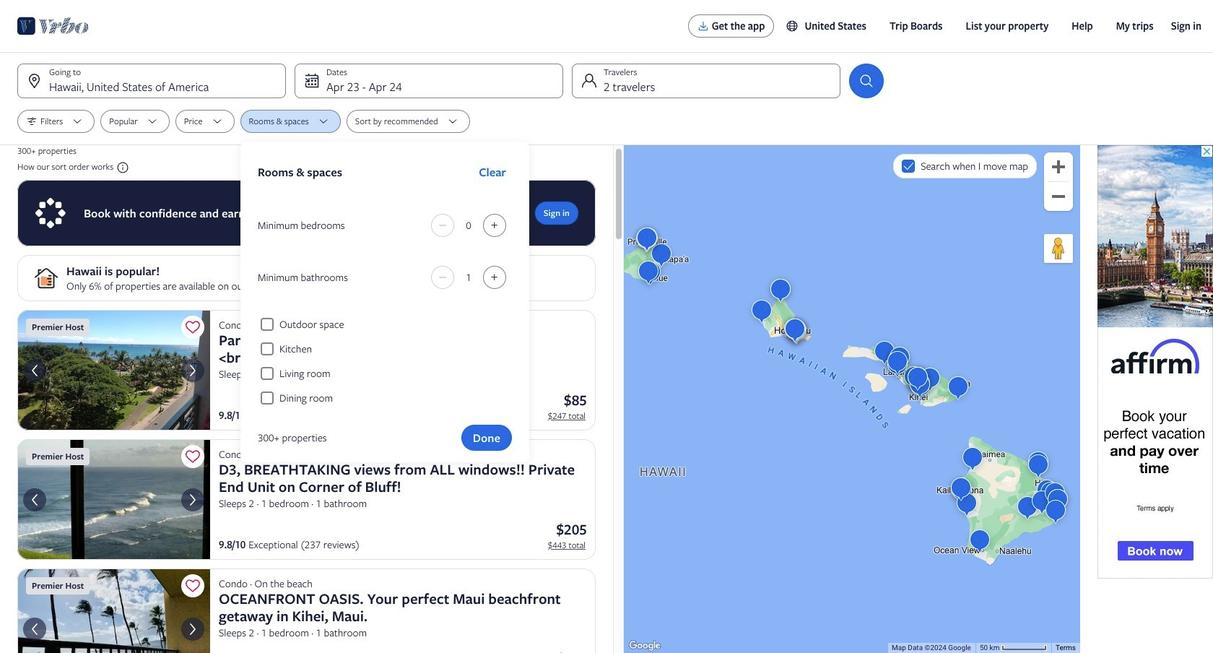 Task type: describe. For each thing, give the bounding box(es) containing it.
show next image for oceanfront oasis. your perfect maui beachfront getaway in kihei, maui. image
[[184, 620, 202, 638]]

map region
[[624, 145, 1081, 653]]

show previous image for paradise found! private lanai! ocean view!<br>compare our prices!! image
[[26, 362, 43, 379]]

increase bedrooms image
[[486, 220, 504, 231]]

on waikiiki's edge, the lanai faces away from city w/ this view to the right... image
[[17, 310, 210, 431]]

waves from the alcove window image
[[17, 439, 210, 560]]

search image
[[858, 72, 876, 90]]

vrbo logo image
[[17, 14, 89, 38]]



Task type: locate. For each thing, give the bounding box(es) containing it.
show previous image for oceanfront oasis. your perfect maui beachfront getaway in kihei, maui. image
[[26, 620, 43, 638]]

small image
[[786, 20, 805, 33], [114, 161, 129, 174]]

decrease bedrooms image
[[434, 220, 451, 231]]

decrease bathrooms image
[[434, 272, 451, 283]]

show previous image for d3, breathtaking views from all windows!! private end unit on corner of bluff! image
[[26, 491, 43, 508]]

0 horizontal spatial small image
[[114, 161, 129, 174]]

show next image for paradise found! private lanai! ocean view!<br>compare our prices!! image
[[184, 362, 202, 379]]

google image
[[628, 639, 662, 653]]

0 vertical spatial small image
[[786, 20, 805, 33]]

lanai view image
[[17, 569, 210, 653]]

1 vertical spatial small image
[[114, 161, 129, 174]]

download the app button image
[[698, 20, 709, 32]]

1 horizontal spatial small image
[[786, 20, 805, 33]]

show next image for d3, breathtaking views from all windows!! private end unit on corner of bluff! image
[[184, 491, 202, 508]]

increase bathrooms image
[[486, 272, 504, 283]]



Task type: vqa. For each thing, say whether or not it's contained in the screenshot.
Raft
no



